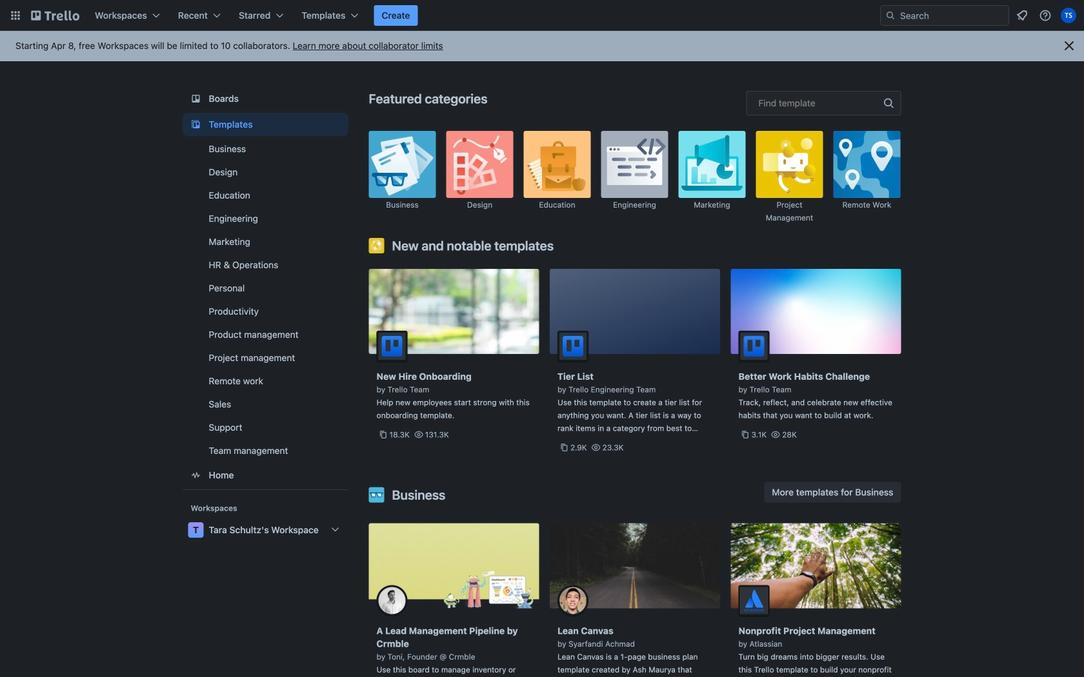 Task type: describe. For each thing, give the bounding box(es) containing it.
project management icon image
[[756, 131, 823, 198]]

primary element
[[0, 0, 1084, 31]]

1 business icon image from the top
[[369, 131, 436, 198]]

marketing icon image
[[678, 131, 746, 198]]

tara schultz (taraschultz7) image
[[1061, 8, 1076, 23]]

atlassian image
[[738, 586, 769, 617]]

remote work icon image
[[833, 131, 900, 198]]

board image
[[188, 91, 204, 106]]

trello engineering team image
[[558, 331, 588, 362]]

open information menu image
[[1039, 9, 1052, 22]]

syarfandi achmad image
[[558, 586, 588, 617]]

search image
[[885, 10, 896, 21]]

back to home image
[[31, 5, 79, 26]]

engineering icon image
[[601, 131, 668, 198]]



Task type: vqa. For each thing, say whether or not it's contained in the screenshot.
This in "You requested to join this Workspace."
no



Task type: locate. For each thing, give the bounding box(es) containing it.
1 vertical spatial business icon image
[[369, 487, 384, 503]]

toni, founder @ crmble image
[[377, 586, 407, 617]]

0 vertical spatial business icon image
[[369, 131, 436, 198]]

design icon image
[[446, 131, 513, 198]]

trello team image
[[738, 331, 769, 362]]

None field
[[746, 91, 901, 116]]

trello team image
[[377, 331, 407, 362]]

business icon image
[[369, 131, 436, 198], [369, 487, 384, 503]]

2 business icon image from the top
[[369, 487, 384, 503]]

template board image
[[188, 117, 204, 132]]

Search field
[[880, 5, 1009, 26]]

education icon image
[[524, 131, 591, 198]]

home image
[[188, 468, 204, 483]]

0 notifications image
[[1014, 8, 1030, 23]]



